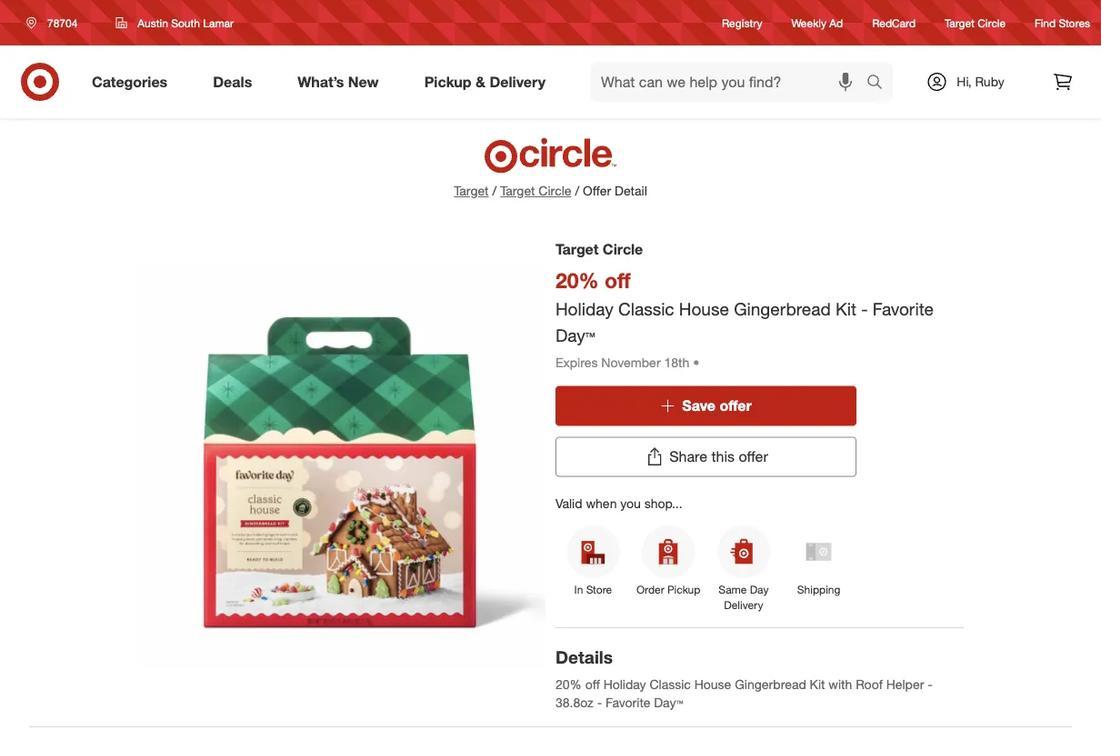 Task type: locate. For each thing, give the bounding box(es) containing it.
target circle
[[945, 16, 1006, 29], [556, 240, 643, 258]]

detail
[[615, 183, 647, 199]]

pickup
[[424, 73, 472, 91], [668, 583, 701, 597]]

0 vertical spatial target circle
[[945, 16, 1006, 29]]

details 20% off holiday classic house gingerbread kit with roof helper - 38.8oz - favorite day™
[[556, 647, 937, 711]]

38.8oz
[[556, 695, 594, 711]]

20% up expires
[[556, 267, 599, 293]]

0 vertical spatial favorite
[[873, 298, 934, 319]]

2 horizontal spatial -
[[928, 677, 933, 693]]

20% up 38.8oz
[[556, 677, 582, 693]]

0 vertical spatial gingerbread
[[734, 298, 831, 319]]

1 vertical spatial classic
[[650, 677, 691, 693]]

2 vertical spatial circle
[[603, 240, 643, 258]]

0 vertical spatial classic
[[619, 298, 675, 319]]

categories link
[[76, 62, 190, 102]]

delivery inside "same day delivery"
[[724, 598, 764, 612]]

target link
[[454, 183, 489, 199]]

1 vertical spatial offer
[[739, 448, 769, 466]]

valid
[[556, 495, 583, 511]]

day™
[[556, 325, 595, 346], [654, 695, 683, 711]]

day
[[750, 583, 769, 597]]

off inside the details 20% off holiday classic house gingerbread kit with roof helper - 38.8oz - favorite day™
[[586, 677, 600, 693]]

classic
[[619, 298, 675, 319], [650, 677, 691, 693]]

0 vertical spatial kit
[[836, 298, 857, 319]]

shipping
[[798, 583, 841, 597]]

2 20% from the top
[[556, 677, 582, 693]]

1 vertical spatial target circle
[[556, 240, 643, 258]]

share this offer button
[[556, 437, 857, 477]]

categories
[[92, 73, 168, 91]]

order pickup
[[637, 583, 701, 597]]

holiday
[[556, 298, 614, 319], [604, 677, 646, 693]]

offer right save
[[720, 397, 752, 415]]

1 horizontal spatial /
[[575, 183, 580, 199]]

registry
[[722, 16, 763, 29]]

1 vertical spatial house
[[695, 677, 732, 693]]

circle
[[978, 16, 1006, 29], [539, 183, 572, 199], [603, 240, 643, 258]]

gingerbread inside the details 20% off holiday classic house gingerbread kit with roof helper - 38.8oz - favorite day™
[[735, 677, 807, 693]]

0 horizontal spatial kit
[[810, 677, 825, 693]]

0 vertical spatial house
[[679, 298, 729, 319]]

redcard link
[[873, 15, 916, 31]]

austin
[[138, 16, 168, 30]]

stores
[[1059, 16, 1091, 29]]

offer right this
[[739, 448, 769, 466]]

/
[[493, 183, 497, 199], [575, 183, 580, 199]]

offer
[[583, 183, 611, 199]]

1 horizontal spatial day™
[[654, 695, 683, 711]]

0 horizontal spatial pickup
[[424, 73, 472, 91]]

off
[[605, 267, 631, 293], [586, 677, 600, 693]]

november
[[602, 354, 661, 370]]

offer
[[720, 397, 752, 415], [739, 448, 769, 466]]

20%
[[556, 267, 599, 293], [556, 677, 582, 693]]

1 vertical spatial holiday
[[604, 677, 646, 693]]

0 vertical spatial day™
[[556, 325, 595, 346]]

1 vertical spatial pickup
[[668, 583, 701, 597]]

in store
[[574, 583, 612, 597]]

0 vertical spatial 20%
[[556, 267, 599, 293]]

1 vertical spatial target circle link
[[500, 182, 572, 200]]

2 horizontal spatial circle
[[978, 16, 1006, 29]]

1 horizontal spatial delivery
[[724, 598, 764, 612]]

target circle down "offer"
[[556, 240, 643, 258]]

off up 38.8oz
[[586, 677, 600, 693]]

18th
[[664, 354, 690, 370]]

0 vertical spatial offer
[[720, 397, 752, 415]]

holiday down details
[[604, 677, 646, 693]]

0 vertical spatial pickup
[[424, 73, 472, 91]]

78704
[[47, 16, 78, 30]]

circle left find
[[978, 16, 1006, 29]]

1 horizontal spatial -
[[862, 298, 868, 319]]

pickup left &
[[424, 73, 472, 91]]

1 vertical spatial favorite
[[606, 695, 651, 711]]

target circle link up hi, ruby
[[945, 15, 1006, 31]]

/ left "offer"
[[575, 183, 580, 199]]

pickup & delivery link
[[409, 62, 569, 102]]

house
[[679, 298, 729, 319], [695, 677, 732, 693]]

when
[[586, 495, 617, 511]]

1 horizontal spatial circle
[[603, 240, 643, 258]]

1 20% from the top
[[556, 267, 599, 293]]

target down "offer"
[[556, 240, 599, 258]]

1 horizontal spatial target circle
[[945, 16, 1006, 29]]

circle down the detail
[[603, 240, 643, 258]]

0 horizontal spatial target circle
[[556, 240, 643, 258]]

gingerbread
[[734, 298, 831, 319], [735, 677, 807, 693]]

target circle link down target circle logo
[[500, 182, 572, 200]]

day™ inside 20% off holiday classic house gingerbread kit - favorite day™ expires november 18th •
[[556, 325, 595, 346]]

- inside 20% off holiday classic house gingerbread kit - favorite day™ expires november 18th •
[[862, 298, 868, 319]]

weekly ad link
[[792, 15, 843, 31]]

target up hi,
[[945, 16, 975, 29]]

ruby
[[976, 74, 1005, 90]]

find stores
[[1035, 16, 1091, 29]]

-
[[862, 298, 868, 319], [928, 677, 933, 693], [597, 695, 602, 711]]

circle down target circle logo
[[539, 183, 572, 199]]

delivery down same at the right bottom of the page
[[724, 598, 764, 612]]

0 vertical spatial target circle link
[[945, 15, 1006, 31]]

lamar
[[203, 16, 234, 30]]

target / target circle / offer detail
[[454, 183, 647, 199]]

0 horizontal spatial favorite
[[606, 695, 651, 711]]

delivery
[[490, 73, 546, 91], [724, 598, 764, 612]]

1 vertical spatial 20%
[[556, 677, 582, 693]]

pickup right order
[[668, 583, 701, 597]]

favorite
[[873, 298, 934, 319], [606, 695, 651, 711]]

0 horizontal spatial day™
[[556, 325, 595, 346]]

2 vertical spatial -
[[597, 695, 602, 711]]

off up the november
[[605, 267, 631, 293]]

1 horizontal spatial kit
[[836, 298, 857, 319]]

0 vertical spatial off
[[605, 267, 631, 293]]

target
[[945, 16, 975, 29], [454, 183, 489, 199], [500, 183, 535, 199], [556, 240, 599, 258]]

0 vertical spatial holiday
[[556, 298, 614, 319]]

hi, ruby
[[957, 74, 1005, 90]]

classic inside the details 20% off holiday classic house gingerbread kit with roof helper - 38.8oz - favorite day™
[[650, 677, 691, 693]]

1 horizontal spatial favorite
[[873, 298, 934, 319]]

1 horizontal spatial off
[[605, 267, 631, 293]]

kit
[[836, 298, 857, 319], [810, 677, 825, 693]]

delivery for &
[[490, 73, 546, 91]]

south
[[171, 16, 200, 30]]

/ right target link
[[493, 183, 497, 199]]

0 vertical spatial -
[[862, 298, 868, 319]]

1 vertical spatial delivery
[[724, 598, 764, 612]]

offer inside button
[[720, 397, 752, 415]]

0 horizontal spatial circle
[[539, 183, 572, 199]]

1 vertical spatial circle
[[539, 183, 572, 199]]

target left target circle button
[[454, 183, 489, 199]]

0 vertical spatial circle
[[978, 16, 1006, 29]]

1 vertical spatial gingerbread
[[735, 677, 807, 693]]

what's
[[298, 73, 344, 91]]

details
[[556, 647, 613, 668]]

delivery for day
[[724, 598, 764, 612]]

austin south lamar
[[138, 16, 234, 30]]

target circle link
[[945, 15, 1006, 31], [500, 182, 572, 200]]

0 horizontal spatial /
[[493, 183, 497, 199]]

1 vertical spatial kit
[[810, 677, 825, 693]]

0 horizontal spatial off
[[586, 677, 600, 693]]

0 horizontal spatial delivery
[[490, 73, 546, 91]]

1 vertical spatial off
[[586, 677, 600, 693]]

1 horizontal spatial target circle link
[[945, 15, 1006, 31]]

•
[[693, 354, 700, 370]]

target circle up hi, ruby
[[945, 16, 1006, 29]]

1 vertical spatial day™
[[654, 695, 683, 711]]

1 horizontal spatial pickup
[[668, 583, 701, 597]]

delivery right &
[[490, 73, 546, 91]]

kit inside the details 20% off holiday classic house gingerbread kit with roof helper - 38.8oz - favorite day™
[[810, 677, 825, 693]]

shop...
[[645, 495, 683, 511]]

holiday up expires
[[556, 298, 614, 319]]

20% off holiday classic house gingerbread kit - favorite day™ expires november 18th •
[[556, 267, 934, 370]]

0 vertical spatial delivery
[[490, 73, 546, 91]]

1 vertical spatial -
[[928, 677, 933, 693]]

target right target link
[[500, 183, 535, 199]]

favorite inside 20% off holiday classic house gingerbread kit - favorite day™ expires november 18th •
[[873, 298, 934, 319]]



Task type: vqa. For each thing, say whether or not it's contained in the screenshot.
team
no



Task type: describe. For each thing, give the bounding box(es) containing it.
78704 button
[[15, 6, 97, 39]]

search
[[859, 75, 902, 92]]

share
[[670, 448, 708, 466]]

expires
[[556, 354, 598, 370]]

2 / from the left
[[575, 183, 580, 199]]

off inside 20% off holiday classic house gingerbread kit - favorite day™ expires november 18th •
[[605, 267, 631, 293]]

share this offer
[[670, 448, 769, 466]]

roof
[[856, 677, 883, 693]]

day™ inside the details 20% off holiday classic house gingerbread kit with roof helper - 38.8oz - favorite day™
[[654, 695, 683, 711]]

pickup & delivery
[[424, 73, 546, 91]]

house inside the details 20% off holiday classic house gingerbread kit with roof helper - 38.8oz - favorite day™
[[695, 677, 732, 693]]

registry link
[[722, 15, 763, 31]]

order
[[637, 583, 665, 597]]

target circle button
[[500, 182, 572, 200]]

save
[[682, 397, 716, 415]]

you
[[621, 495, 641, 511]]

same
[[719, 583, 747, 597]]

0 horizontal spatial target circle link
[[500, 182, 572, 200]]

save offer
[[682, 397, 752, 415]]

favorite inside the details 20% off holiday classic house gingerbread kit with roof helper - 38.8oz - favorite day™
[[606, 695, 651, 711]]

what's new
[[298, 73, 379, 91]]

gingerbread inside 20% off holiday classic house gingerbread kit - favorite day™ expires november 18th •
[[734, 298, 831, 319]]

helper
[[887, 677, 925, 693]]

with
[[829, 677, 853, 693]]

deals
[[213, 73, 252, 91]]

find stores link
[[1035, 15, 1091, 31]]

store
[[586, 583, 612, 597]]

house inside 20% off holiday classic house gingerbread kit - favorite day™ expires november 18th •
[[679, 298, 729, 319]]

what's new link
[[282, 62, 402, 102]]

kit inside 20% off holiday classic house gingerbread kit - favorite day™ expires november 18th •
[[836, 298, 857, 319]]

&
[[476, 73, 486, 91]]

target circle logo image
[[482, 136, 620, 175]]

ad
[[830, 16, 843, 29]]

valid when you shop...
[[556, 495, 683, 511]]

weekly ad
[[792, 16, 843, 29]]

1 / from the left
[[493, 183, 497, 199]]

new
[[348, 73, 379, 91]]

in
[[574, 583, 583, 597]]

save offer button
[[556, 386, 857, 426]]

deals link
[[198, 62, 275, 102]]

holiday inside the details 20% off holiday classic house gingerbread kit with roof helper - 38.8oz - favorite day™
[[604, 677, 646, 693]]

same day delivery
[[719, 583, 769, 612]]

classic inside 20% off holiday classic house gingerbread kit - favorite day™ expires november 18th •
[[619, 298, 675, 319]]

20% inside the details 20% off holiday classic house gingerbread kit with roof helper - 38.8oz - favorite day™
[[556, 677, 582, 693]]

0 horizontal spatial -
[[597, 695, 602, 711]]

redcard
[[873, 16, 916, 29]]

weekly
[[792, 16, 827, 29]]

this
[[712, 448, 735, 466]]

holiday inside 20% off holiday classic house gingerbread kit - favorite day™ expires november 18th •
[[556, 298, 614, 319]]

search button
[[859, 62, 902, 106]]

offer inside button
[[739, 448, 769, 466]]

20% inside 20% off holiday classic house gingerbread kit - favorite day™ expires november 18th •
[[556, 267, 599, 293]]

What can we help you find? suggestions appear below search field
[[590, 62, 871, 102]]

hi,
[[957, 74, 972, 90]]

austin south lamar button
[[104, 6, 246, 39]]

find
[[1035, 16, 1056, 29]]



